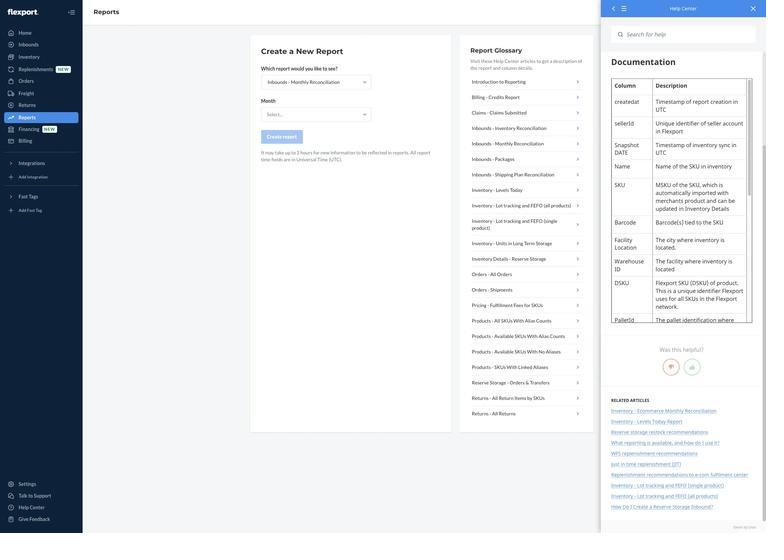 Task type: vqa. For each thing, say whether or not it's contained in the screenshot.
Inventory in the Inventory - Lot tracking and FEFO (single product)
yes



Task type: locate. For each thing, give the bounding box(es) containing it.
0 horizontal spatial inbounds - monthly reconciliation
[[268, 79, 340, 85]]

products inside button
[[472, 334, 491, 339]]

inbounds up inbounds - packages
[[472, 141, 492, 147]]

by left 'dixa'
[[744, 525, 748, 530]]

0 vertical spatial inventory - lot tracking and fefo (all products)
[[472, 203, 571, 209]]

was
[[660, 346, 671, 354]]

levels down shipping
[[496, 187, 509, 193]]

a right get
[[550, 58, 552, 64]]

with for products - available skus with alias counts
[[527, 334, 538, 339]]

dixa
[[749, 525, 756, 530]]

inbounds down claims - claims submitted
[[472, 125, 492, 131]]

0 vertical spatial alias
[[525, 318, 535, 324]]

1 horizontal spatial (single
[[688, 483, 703, 489]]

and left column
[[493, 65, 501, 71]]

- for inbounds - monthly reconciliation button
[[493, 141, 494, 147]]

available for products - available skus with alias counts
[[495, 334, 514, 339]]

inventory - lot tracking and fefo (all products) up the how do i create a reserve storage inbound?
[[611, 493, 718, 500]]

help down the report glossary
[[494, 58, 504, 64]]

product) inside inventory - lot tracking and fefo (single product)
[[472, 225, 490, 231]]

0 horizontal spatial for
[[314, 150, 320, 156]]

you
[[305, 66, 313, 72]]

1 vertical spatial inbounds - monthly reconciliation
[[472, 141, 544, 147]]

0 vertical spatial product)
[[472, 225, 490, 231]]

articles up ecommerce
[[630, 398, 649, 404]]

use
[[705, 440, 713, 447]]

1 products from the top
[[472, 318, 491, 324]]

report inside visit these help center articles to get a description of the report and column details.
[[478, 65, 492, 71]]

inbounds left packages
[[472, 156, 492, 162]]

in
[[388, 150, 392, 156], [292, 157, 296, 162], [508, 241, 512, 246], [621, 461, 625, 468]]

levels inside 'button'
[[496, 187, 509, 193]]

skus inside button
[[515, 334, 526, 339]]

0 horizontal spatial products)
[[551, 203, 571, 209]]

- for the inbounds - inventory reconciliation button on the top right of the page
[[493, 125, 494, 131]]

integration
[[27, 175, 48, 180]]

add inside the add integration link
[[19, 175, 26, 180]]

shipping
[[495, 172, 513, 178]]

2 add from the top
[[19, 208, 26, 213]]

inbounds - monthly reconciliation
[[268, 79, 340, 85], [472, 141, 544, 147]]

1 vertical spatial new
[[44, 127, 55, 132]]

these
[[481, 58, 493, 64]]

(all up inbound?
[[688, 493, 695, 500]]

0 horizontal spatial help center
[[19, 505, 45, 511]]

1 horizontal spatial inventory - lot tracking and fefo (all products)
[[611, 493, 718, 500]]

(single down inventory - lot tracking and fefo (all products) button
[[544, 218, 557, 224]]

1 horizontal spatial monthly
[[495, 141, 513, 147]]

inventory - lot tracking and fefo (all products) button
[[471, 198, 583, 214]]

0 horizontal spatial monthly
[[291, 79, 309, 85]]

(single inside inventory - lot tracking and fefo (single product)
[[544, 218, 557, 224]]

related articles
[[611, 398, 649, 404]]

0 vertical spatial counts
[[536, 318, 552, 324]]

0 horizontal spatial inventory - lot tracking and fefo (all products)
[[472, 203, 571, 209]]

report right reports.
[[417, 150, 431, 156]]

all for orders - all orders
[[491, 272, 496, 277]]

0 vertical spatial for
[[314, 150, 320, 156]]

lot down the "replenishment"
[[637, 483, 645, 489]]

1 vertical spatial inventory - lot tracking and fefo (all products)
[[611, 493, 718, 500]]

reserve storage - orders & transfers
[[472, 380, 550, 386]]

1 vertical spatial product)
[[705, 483, 724, 489]]

new for financing
[[44, 127, 55, 132]]

available,
[[652, 440, 673, 447]]

1 horizontal spatial levels
[[637, 419, 651, 425]]

report
[[478, 65, 492, 71], [276, 66, 290, 72], [283, 134, 297, 140], [417, 150, 431, 156]]

1 horizontal spatial alias
[[539, 334, 549, 339]]

inbounds down the home
[[19, 42, 39, 48]]

1 horizontal spatial help center
[[670, 5, 697, 12]]

with inside button
[[527, 334, 538, 339]]

how
[[684, 440, 694, 447]]

1 vertical spatial products)
[[696, 493, 718, 500]]

and down replenishment recommendations to e-com fulfilment center
[[666, 483, 674, 489]]

1 horizontal spatial claims
[[490, 110, 504, 116]]

recommendations up the (jit)
[[657, 451, 698, 457]]

monthly up packages
[[495, 141, 513, 147]]

reports link
[[94, 8, 119, 16], [4, 112, 78, 123]]

0 horizontal spatial levels
[[496, 187, 509, 193]]

month
[[261, 98, 276, 104]]

0 horizontal spatial reports
[[19, 115, 36, 120]]

fefo
[[531, 203, 543, 209], [531, 218, 543, 224], [675, 483, 687, 489], [675, 493, 687, 500]]

may
[[265, 150, 274, 156]]

report left the would
[[276, 66, 290, 72]]

returns - all return items by skus button
[[471, 391, 583, 407]]

0 vertical spatial reports link
[[94, 8, 119, 16]]

1 vertical spatial available
[[495, 349, 514, 355]]

fees
[[514, 303, 524, 308]]

0 horizontal spatial new
[[44, 127, 55, 132]]

reconciliation down the claims - claims submitted button at right top
[[517, 125, 547, 131]]

of
[[578, 58, 582, 64]]

counts for products - available skus with alias counts
[[550, 334, 565, 339]]

how
[[611, 504, 622, 511]]

to
[[537, 58, 541, 64], [323, 66, 327, 72], [499, 79, 504, 85], [291, 150, 296, 156], [356, 150, 361, 156], [689, 472, 694, 479], [28, 493, 33, 499]]

0 horizontal spatial help
[[19, 505, 29, 511]]

counts inside button
[[550, 334, 565, 339]]

inventory details - reserve storage button
[[471, 252, 583, 267]]

1 horizontal spatial center
[[505, 58, 519, 64]]

time
[[317, 157, 328, 162]]

1 vertical spatial counts
[[550, 334, 565, 339]]

fast
[[19, 194, 28, 200], [27, 208, 35, 213]]

- for products - available skus with no aliases button
[[492, 349, 494, 355]]

to right talk
[[28, 493, 33, 499]]

levels for inventory - levels today
[[496, 187, 509, 193]]

replenishment down 'wfs replenishment recommendations'
[[638, 461, 671, 468]]

today for inventory - levels today
[[510, 187, 523, 193]]

1 vertical spatial help
[[494, 58, 504, 64]]

levels for inventory - levels today report
[[637, 419, 651, 425]]

by
[[527, 396, 533, 401], [744, 525, 748, 530]]

inbounds - monthly reconciliation inside button
[[472, 141, 544, 147]]

inventory - levels today report
[[611, 419, 683, 425]]

today for inventory - levels today report
[[653, 419, 666, 425]]

returns for returns - all returns
[[472, 411, 489, 417]]

0 horizontal spatial time
[[261, 157, 271, 162]]

inbounds for "inbounds - packages" 'button'
[[472, 156, 492, 162]]

alias inside button
[[539, 334, 549, 339]]

0 horizontal spatial inventory - lot tracking and fefo (single product)
[[472, 218, 557, 231]]

1 horizontal spatial reports
[[94, 8, 119, 16]]

orders inside button
[[472, 287, 487, 293]]

report up up
[[283, 134, 297, 140]]

fast left tags
[[19, 194, 28, 200]]

alias inside button
[[525, 318, 535, 324]]

0 vertical spatial articles
[[520, 58, 536, 64]]

- for the claims - claims submitted button at right top
[[487, 110, 489, 116]]

long
[[513, 241, 523, 246]]

products - skus with linked aliases button
[[471, 360, 583, 376]]

1 horizontal spatial product)
[[705, 483, 724, 489]]

0 vertical spatial levels
[[496, 187, 509, 193]]

2 vertical spatial recommendations
[[647, 472, 688, 479]]

inventory - lot tracking and fefo (all products)
[[472, 203, 571, 209], [611, 493, 718, 500]]

products for products - available skus with no aliases
[[472, 349, 491, 355]]

add inside add fast tag link
[[19, 208, 26, 213]]

0 vertical spatial today
[[510, 187, 523, 193]]

0 vertical spatial available
[[495, 334, 514, 339]]

2 products from the top
[[472, 334, 491, 339]]

counts for products - all skus with alias counts
[[536, 318, 552, 324]]

3 products from the top
[[472, 349, 491, 355]]

time up the "replenishment"
[[626, 461, 637, 468]]

2 vertical spatial new
[[321, 150, 330, 156]]

new up time
[[321, 150, 330, 156]]

products) inside button
[[551, 203, 571, 209]]

1 vertical spatial levels
[[637, 419, 651, 425]]

- for orders - all orders button at the bottom right
[[488, 272, 490, 277]]

0 horizontal spatial (all
[[544, 203, 550, 209]]

available up products - skus with linked aliases
[[495, 349, 514, 355]]

all right reports.
[[410, 150, 416, 156]]

1 vertical spatial time
[[626, 461, 637, 468]]

aliases right linked
[[533, 365, 548, 370]]

1 vertical spatial i
[[631, 504, 632, 511]]

fields
[[272, 157, 283, 162]]

0 vertical spatial products)
[[551, 203, 571, 209]]

wfs replenishment recommendations
[[611, 451, 698, 457]]

help center
[[670, 5, 697, 12], [19, 505, 45, 511]]

introduction to reporting
[[472, 79, 526, 85]]

available inside button
[[495, 334, 514, 339]]

a right do
[[650, 504, 652, 511]]

counts inside button
[[536, 318, 552, 324]]

2 horizontal spatial center
[[682, 5, 697, 12]]

settings
[[19, 482, 36, 487]]

new inside it may take up to 2 hours for new information to be reflected in reports. all report time fields are in universal time (utc).
[[321, 150, 330, 156]]

1 horizontal spatial for
[[524, 303, 531, 308]]

new up billing link
[[44, 127, 55, 132]]

products - all skus with alias counts button
[[471, 314, 583, 329]]

with
[[514, 318, 524, 324], [527, 334, 538, 339], [527, 349, 538, 355], [507, 365, 518, 370]]

time down it
[[261, 157, 271, 162]]

orders - shipments button
[[471, 283, 583, 298]]

0 vertical spatial reports
[[94, 8, 119, 16]]

monthly down which report would you like to see?
[[291, 79, 309, 85]]

-
[[288, 79, 290, 85], [486, 94, 488, 100], [487, 110, 489, 116], [493, 125, 494, 131], [493, 141, 494, 147], [493, 156, 494, 162], [493, 172, 494, 178], [493, 187, 495, 193], [493, 203, 495, 209], [493, 218, 495, 224], [493, 241, 495, 246], [509, 256, 511, 262], [488, 272, 490, 277], [488, 287, 490, 293], [488, 303, 489, 308], [492, 318, 494, 324], [492, 334, 494, 339], [492, 349, 494, 355], [492, 365, 494, 370], [507, 380, 509, 386], [490, 396, 491, 401], [635, 408, 636, 415], [490, 411, 491, 417], [635, 419, 636, 425], [635, 483, 636, 489], [635, 493, 636, 500]]

reserve
[[512, 256, 529, 262], [472, 380, 489, 386], [611, 429, 629, 436], [654, 504, 671, 511]]

0 vertical spatial a
[[289, 47, 294, 56]]

skus down orders - shipments button
[[532, 303, 543, 308]]

elevio
[[734, 525, 743, 530]]

- for returns - all return items by skus button
[[490, 396, 491, 401]]

articles inside visit these help center articles to get a description of the report and column details.
[[520, 58, 536, 64]]

counts
[[536, 318, 552, 324], [550, 334, 565, 339]]

0 vertical spatial (all
[[544, 203, 550, 209]]

all for returns - all returns
[[492, 411, 498, 417]]

- for inbounds - shipping plan reconciliation button
[[493, 172, 494, 178]]

1 vertical spatial billing
[[19, 138, 32, 144]]

create a new report
[[261, 47, 343, 56]]

orders up freight
[[19, 78, 34, 84]]

no
[[539, 349, 545, 355]]

inventory - lot tracking and fefo (single product)
[[472, 218, 557, 231], [611, 483, 724, 489]]

lot up units
[[496, 218, 503, 224]]

billing down introduction
[[472, 94, 485, 100]]

center down talk to support on the bottom left of page
[[30, 505, 45, 511]]

2 vertical spatial a
[[650, 504, 652, 511]]

packages
[[495, 156, 515, 162]]

support
[[34, 493, 51, 499]]

(single down e-
[[688, 483, 703, 489]]

introduction
[[472, 79, 499, 85]]

storage up return
[[490, 380, 506, 386]]

talk
[[19, 493, 27, 499]]

inventory - lot tracking and fefo (single product) inside button
[[472, 218, 557, 231]]

1 vertical spatial aliases
[[533, 365, 548, 370]]

inventory
[[19, 54, 40, 60], [495, 125, 516, 131], [472, 187, 493, 193], [472, 203, 493, 209], [472, 218, 493, 224], [472, 241, 493, 246], [472, 256, 493, 262], [611, 408, 633, 415], [611, 419, 633, 425], [611, 483, 633, 489], [611, 493, 633, 500]]

2 horizontal spatial monthly
[[665, 408, 684, 415]]

add for add integration
[[19, 175, 26, 180]]

in left reports.
[[388, 150, 392, 156]]

4 products from the top
[[472, 365, 491, 370]]

inbounds down inbounds - packages
[[472, 172, 492, 178]]

tracking
[[504, 203, 521, 209], [504, 218, 521, 224], [646, 483, 664, 489], [646, 493, 664, 500]]

restock
[[649, 429, 666, 436]]

create right do
[[633, 504, 648, 511]]

and down inventory - levels today 'button'
[[522, 203, 530, 209]]

alias down 'pricing - fulfillment fees for skus' button
[[525, 318, 535, 324]]

billing down financing
[[19, 138, 32, 144]]

1 vertical spatial replenishment
[[638, 461, 671, 468]]

to inside visit these help center articles to get a description of the report and column details.
[[537, 58, 541, 64]]

alias up no
[[539, 334, 549, 339]]

reconciliation down "inbounds - packages" 'button'
[[524, 172, 554, 178]]

for right fees
[[524, 303, 531, 308]]

2 available from the top
[[495, 349, 514, 355]]

center up the search search field on the right top
[[682, 5, 697, 12]]

center inside visit these help center articles to get a description of the report and column details.
[[505, 58, 519, 64]]

inventory - lot tracking and fefo (all products) inside button
[[472, 203, 571, 209]]

fast left tag
[[27, 208, 35, 213]]

today inside 'button'
[[510, 187, 523, 193]]

levels
[[496, 187, 509, 193], [637, 419, 651, 425]]

aliases right no
[[546, 349, 561, 355]]

reserve storage - orders & transfers button
[[471, 376, 583, 391]]

com
[[700, 472, 709, 479]]

inbounds link
[[4, 39, 78, 50]]

financing
[[19, 126, 39, 132]]

Search search field
[[623, 26, 756, 43]]

create inside button
[[267, 134, 282, 140]]

0 horizontal spatial reports link
[[4, 112, 78, 123]]

1 horizontal spatial i
[[702, 440, 704, 447]]

0 vertical spatial by
[[527, 396, 533, 401]]

1 horizontal spatial products)
[[696, 493, 718, 500]]

for up time
[[314, 150, 320, 156]]

a left new
[[289, 47, 294, 56]]

0 horizontal spatial claims
[[472, 110, 486, 116]]

with for products - available skus with no aliases
[[527, 349, 538, 355]]

0 horizontal spatial (single
[[544, 218, 557, 224]]

lot down inventory - levels today
[[496, 203, 503, 209]]

1 horizontal spatial time
[[626, 461, 637, 468]]

1 vertical spatial a
[[550, 58, 552, 64]]

- for billing - credits report button
[[486, 94, 488, 100]]

2 vertical spatial center
[[30, 505, 45, 511]]

help center up give feedback
[[19, 505, 45, 511]]

0 vertical spatial (single
[[544, 218, 557, 224]]

1 horizontal spatial inventory - lot tracking and fefo (single product)
[[611, 483, 724, 489]]

- inside button
[[492, 334, 494, 339]]

inbounds - inventory reconciliation button
[[471, 121, 583, 136]]

1 vertical spatial inventory - lot tracking and fefo (single product)
[[611, 483, 724, 489]]

1 horizontal spatial today
[[653, 419, 666, 425]]

orders - shipments
[[472, 287, 513, 293]]

inbounds - monthly reconciliation down inbounds - inventory reconciliation
[[472, 141, 544, 147]]

2 horizontal spatial new
[[321, 150, 330, 156]]

help center up the search search field on the right top
[[670, 5, 697, 12]]

0 horizontal spatial today
[[510, 187, 523, 193]]

fast inside dropdown button
[[19, 194, 28, 200]]

description
[[553, 58, 577, 64]]

center up column
[[505, 58, 519, 64]]

inbounds for inbounds - shipping plan reconciliation button
[[472, 172, 492, 178]]

0 horizontal spatial articles
[[520, 58, 536, 64]]

all
[[410, 150, 416, 156], [491, 272, 496, 277], [495, 318, 500, 324], [492, 396, 498, 401], [492, 411, 498, 417]]

give feedback button
[[4, 514, 78, 525]]

with down fees
[[514, 318, 524, 324]]

billing inside button
[[472, 94, 485, 100]]

returns link
[[4, 100, 78, 111]]

1 horizontal spatial help
[[494, 58, 504, 64]]

(all down inventory - levels today 'button'
[[544, 203, 550, 209]]

articles
[[520, 58, 536, 64], [630, 398, 649, 404]]

1 add from the top
[[19, 175, 26, 180]]

integrations
[[19, 160, 45, 166]]

plan
[[514, 172, 524, 178]]

help
[[670, 5, 681, 12], [494, 58, 504, 64], [19, 505, 29, 511]]

0 vertical spatial fast
[[19, 194, 28, 200]]

orders for orders - shipments
[[472, 287, 487, 293]]

skus up reserve storage - orders & transfers
[[495, 365, 506, 370]]

report down these
[[478, 65, 492, 71]]

inventory - units in long term storage button
[[471, 236, 583, 252]]

orders for orders - all orders
[[472, 272, 487, 277]]

all for products - all skus with alias counts
[[495, 318, 500, 324]]

returns inside returns - all return items by skus button
[[472, 396, 489, 401]]

add down fast tags
[[19, 208, 26, 213]]

inventory - lot tracking and fefo (single product) up inventory - units in long term storage
[[472, 218, 557, 231]]

0 vertical spatial replenishment
[[622, 451, 655, 457]]

alias for products - available skus with alias counts
[[539, 334, 549, 339]]

to right the like at the top left of page
[[323, 66, 327, 72]]

inventory - lot tracking and fefo (single product) down replenishment recommendations to e-com fulfilment center
[[611, 483, 724, 489]]

available down products - all skus with alias counts
[[495, 334, 514, 339]]

create for create a new report
[[261, 47, 287, 56]]

aliases
[[546, 349, 561, 355], [533, 365, 548, 370]]

0 horizontal spatial by
[[527, 396, 533, 401]]

0 vertical spatial billing
[[472, 94, 485, 100]]

add left integration
[[19, 175, 26, 180]]

related
[[611, 398, 629, 404]]

and
[[493, 65, 501, 71], [522, 203, 530, 209], [522, 218, 530, 224], [674, 440, 683, 447], [666, 483, 674, 489], [666, 493, 674, 500]]

1 horizontal spatial by
[[744, 525, 748, 530]]

inventory - lot tracking and fefo (single product) button
[[471, 214, 583, 236]]

available
[[495, 334, 514, 339], [495, 349, 514, 355]]

and down inventory - lot tracking and fefo (all products) button
[[522, 218, 530, 224]]

billing link
[[4, 136, 78, 147]]

a
[[289, 47, 294, 56], [550, 58, 552, 64], [650, 504, 652, 511]]

products for products - available skus with alias counts
[[472, 334, 491, 339]]

reserve up elevio by dixa link
[[654, 504, 671, 511]]

lot
[[496, 203, 503, 209], [496, 218, 503, 224], [637, 483, 645, 489], [637, 493, 645, 500]]

are
[[284, 157, 291, 162]]

and up the how do i create a reserve storage inbound?
[[666, 493, 674, 500]]

orders up pricing
[[472, 287, 487, 293]]

recommendations up how
[[667, 429, 708, 436]]

0 horizontal spatial a
[[289, 47, 294, 56]]

help up the search search field on the right top
[[670, 5, 681, 12]]

- for inventory - units in long term storage button
[[493, 241, 495, 246]]

1 horizontal spatial billing
[[472, 94, 485, 100]]

1 horizontal spatial new
[[58, 67, 69, 72]]

freight link
[[4, 88, 78, 99]]

0 horizontal spatial product)
[[472, 225, 490, 231]]

new up orders link
[[58, 67, 69, 72]]

orders up the orders - shipments
[[472, 272, 487, 277]]

1 vertical spatial (all
[[688, 493, 695, 500]]

today up reserve storage restock recommendations
[[653, 419, 666, 425]]

available inside button
[[495, 349, 514, 355]]

0 horizontal spatial billing
[[19, 138, 32, 144]]

1 available from the top
[[495, 334, 514, 339]]

with down the products - all skus with alias counts button on the bottom right
[[527, 334, 538, 339]]

inbounds inside 'button'
[[472, 156, 492, 162]]

0 vertical spatial time
[[261, 157, 271, 162]]

and inside button
[[522, 203, 530, 209]]

units
[[496, 241, 507, 246]]

articles up details.
[[520, 58, 536, 64]]

- inside inventory - lot tracking and fefo (single product)
[[493, 218, 495, 224]]

0 horizontal spatial i
[[631, 504, 632, 511]]

skus up products - available skus with no aliases
[[515, 334, 526, 339]]

and inside visit these help center articles to get a description of the report and column details.
[[493, 65, 501, 71]]

products)
[[551, 203, 571, 209], [696, 493, 718, 500]]

1 horizontal spatial (all
[[688, 493, 695, 500]]



Task type: describe. For each thing, give the bounding box(es) containing it.
0 vertical spatial help
[[670, 5, 681, 12]]

inventory - units in long term storage
[[472, 241, 552, 246]]

transfers
[[530, 380, 550, 386]]

0 vertical spatial monthly
[[291, 79, 309, 85]]

inbounds - packages
[[472, 156, 515, 162]]

fast tags button
[[4, 191, 78, 202]]

time inside it may take up to 2 hours for new information to be reflected in reports. all report time fields are in universal time (utc).
[[261, 157, 271, 162]]

billing for billing - credits report
[[472, 94, 485, 100]]

glossary
[[495, 47, 522, 54]]

reserve down long
[[512, 256, 529, 262]]

returns for returns - all return items by skus
[[472, 396, 489, 401]]

- for "inbounds - packages" 'button'
[[493, 156, 494, 162]]

talk to support
[[19, 493, 51, 499]]

and inside inventory - lot tracking and fefo (single product)
[[522, 218, 530, 224]]

new for replenishments
[[58, 67, 69, 72]]

billing for billing
[[19, 138, 32, 144]]

(utc).
[[329, 157, 342, 162]]

report up these
[[471, 47, 493, 54]]

2
[[297, 150, 300, 156]]

1 vertical spatial help center
[[19, 505, 45, 511]]

see?
[[328, 66, 338, 72]]

0 vertical spatial help center
[[670, 5, 697, 12]]

information
[[331, 150, 355, 156]]

all inside it may take up to 2 hours for new information to be reflected in reports. all report time fields are in universal time (utc).
[[410, 150, 416, 156]]

orders up shipments
[[497, 272, 512, 277]]

reporting
[[625, 440, 646, 447]]

create for create report
[[267, 134, 282, 140]]

reserve up what
[[611, 429, 629, 436]]

report down inventory - ecommerce monthly reconciliation
[[667, 419, 683, 425]]

do
[[623, 504, 629, 511]]

talk to support button
[[4, 491, 78, 502]]

0 vertical spatial i
[[702, 440, 704, 447]]

visit
[[471, 58, 480, 64]]

details.
[[518, 65, 533, 71]]

it may take up to 2 hours for new information to be reflected in reports. all report time fields are in universal time (utc).
[[261, 150, 431, 162]]

report up the 'see?'
[[316, 47, 343, 56]]

monthly inside button
[[495, 141, 513, 147]]

- for inventory - lot tracking and fefo (single product) button
[[493, 218, 495, 224]]

report inside it may take up to 2 hours for new information to be reflected in reports. all report time fields are in universal time (utc).
[[417, 150, 431, 156]]

reconciliation up do
[[685, 408, 717, 415]]

skus down products - available skus with alias counts
[[515, 349, 526, 355]]

e-
[[695, 472, 700, 479]]

replenishment
[[611, 472, 645, 479]]

report inside button
[[283, 134, 297, 140]]

inventory inside button
[[472, 203, 493, 209]]

report inside button
[[505, 94, 520, 100]]

- for inventory - lot tracking and fefo (all products) button
[[493, 203, 495, 209]]

storage right term
[[536, 241, 552, 246]]

0 vertical spatial aliases
[[546, 349, 561, 355]]

universal
[[296, 157, 317, 162]]

to left 2
[[291, 150, 296, 156]]

inbounds - monthly reconciliation button
[[471, 136, 583, 152]]

claims - claims submitted
[[472, 110, 527, 116]]

add integration
[[19, 175, 48, 180]]

flexport logo image
[[8, 9, 38, 16]]

inventory - levels today button
[[471, 183, 583, 198]]

1 vertical spatial by
[[744, 525, 748, 530]]

products - skus with linked aliases
[[472, 365, 548, 370]]

visit these help center articles to get a description of the report and column details.
[[471, 58, 582, 71]]

reconciliation down the like at the top left of page
[[310, 79, 340, 85]]

close navigation image
[[67, 8, 76, 17]]

fefo inside inventory - lot tracking and fefo (single product)
[[531, 218, 543, 224]]

with for products - all skus with alias counts
[[514, 318, 524, 324]]

returns - all returns button
[[471, 407, 583, 422]]

lot inside button
[[496, 203, 503, 209]]

in inside button
[[508, 241, 512, 246]]

1 vertical spatial articles
[[630, 398, 649, 404]]

2 vertical spatial create
[[633, 504, 648, 511]]

- for the products - all skus with alias counts button on the bottom right
[[492, 318, 494, 324]]

for inside it may take up to 2 hours for new information to be reflected in reports. all report time fields are in universal time (utc).
[[314, 150, 320, 156]]

shipments
[[491, 287, 513, 293]]

orders for orders
[[19, 78, 34, 84]]

introduction to reporting button
[[471, 74, 583, 90]]

add for add fast tag
[[19, 208, 26, 213]]

claims - claims submitted button
[[471, 105, 583, 121]]

inbounds - shipping plan reconciliation button
[[471, 167, 583, 183]]

skus down transfers
[[533, 396, 545, 401]]

integrations button
[[4, 158, 78, 169]]

return
[[499, 396, 514, 401]]

to left be at top
[[356, 150, 361, 156]]

- for orders - shipments button
[[488, 287, 490, 293]]

help center link
[[4, 503, 78, 514]]

2 vertical spatial monthly
[[665, 408, 684, 415]]

&
[[526, 380, 529, 386]]

pricing
[[472, 303, 487, 308]]

orders left &
[[510, 380, 525, 386]]

be
[[362, 150, 367, 156]]

storage down term
[[530, 256, 546, 262]]

to left reporting
[[499, 79, 504, 85]]

products for products - skus with linked aliases
[[472, 365, 491, 370]]

(jit)
[[672, 461, 681, 468]]

0 vertical spatial recommendations
[[667, 429, 708, 436]]

fulfillment
[[490, 303, 513, 308]]

report glossary
[[471, 47, 522, 54]]

what reporting is available, and how do i use it?
[[611, 440, 720, 447]]

it
[[261, 150, 264, 156]]

center
[[734, 472, 748, 479]]

products for products - all skus with alias counts
[[472, 318, 491, 324]]

new
[[296, 47, 314, 56]]

tracking inside button
[[504, 218, 521, 224]]

returns for returns
[[19, 102, 36, 108]]

(all inside button
[[544, 203, 550, 209]]

1 vertical spatial reports link
[[4, 112, 78, 123]]

lot up the how do i create a reserve storage inbound?
[[637, 493, 645, 500]]

- for products - available skus with alias counts button
[[492, 334, 494, 339]]

in right 'just'
[[621, 461, 625, 468]]

this
[[672, 346, 682, 354]]

replenishment recommendations to e-com fulfilment center
[[611, 472, 748, 479]]

pricing - fulfillment fees for skus
[[472, 303, 543, 308]]

alias for products - all skus with alias counts
[[525, 318, 535, 324]]

pricing - fulfillment fees for skus button
[[471, 298, 583, 314]]

fefo inside button
[[531, 203, 543, 209]]

do
[[695, 440, 701, 447]]

hours
[[301, 150, 313, 156]]

tags
[[29, 194, 38, 200]]

help inside visit these help center articles to get a description of the report and column details.
[[494, 58, 504, 64]]

like
[[314, 66, 322, 72]]

elevio by dixa link
[[611, 525, 756, 530]]

available for products - available skus with no aliases
[[495, 349, 514, 355]]

create report
[[267, 134, 297, 140]]

0 vertical spatial center
[[682, 5, 697, 12]]

and left how
[[674, 440, 683, 447]]

which report would you like to see?
[[261, 66, 338, 72]]

inbound?
[[692, 504, 713, 511]]

reporting
[[505, 79, 526, 85]]

is
[[647, 440, 651, 447]]

1 vertical spatial (single
[[688, 483, 703, 489]]

in right are
[[292, 157, 296, 162]]

1 vertical spatial reports
[[19, 115, 36, 120]]

- for inventory - levels today 'button'
[[493, 187, 495, 193]]

ecommerce
[[637, 408, 664, 415]]

1 horizontal spatial reports link
[[94, 8, 119, 16]]

by inside button
[[527, 396, 533, 401]]

inbounds down which at the top left
[[268, 79, 287, 85]]

reserve storage restock recommendations
[[611, 429, 708, 436]]

billing - credits report
[[472, 94, 520, 100]]

credits
[[489, 94, 504, 100]]

reflected
[[368, 150, 387, 156]]

lot inside button
[[496, 218, 503, 224]]

2 claims from the left
[[490, 110, 504, 116]]

reconciliation down the inbounds - inventory reconciliation button on the top right of the page
[[514, 141, 544, 147]]

1 vertical spatial fast
[[27, 208, 35, 213]]

column
[[502, 65, 517, 71]]

inbounds for inbounds - monthly reconciliation button
[[472, 141, 492, 147]]

2 horizontal spatial a
[[650, 504, 652, 511]]

items
[[515, 396, 526, 401]]

inventory details - reserve storage
[[472, 256, 546, 262]]

1 claims from the left
[[472, 110, 486, 116]]

give
[[19, 517, 28, 523]]

with left linked
[[507, 365, 518, 370]]

submitted
[[505, 110, 527, 116]]

inbounds - shipping plan reconciliation
[[472, 172, 554, 178]]

just in time replenishment (jit)
[[611, 461, 681, 468]]

tracking inside button
[[504, 203, 521, 209]]

all for returns - all return items by skus
[[492, 396, 498, 401]]

- for the returns - all returns button
[[490, 411, 491, 417]]

home
[[19, 30, 32, 36]]

feedback
[[29, 517, 50, 523]]

inventory - levels today
[[472, 187, 523, 193]]

returns - all return items by skus
[[472, 396, 545, 401]]

1 vertical spatial recommendations
[[657, 451, 698, 457]]

helpful?
[[683, 346, 704, 354]]

inbounds for the inbounds - inventory reconciliation button on the top right of the page
[[472, 125, 492, 131]]

- for products - skus with linked aliases button
[[492, 365, 494, 370]]

to left e-
[[689, 472, 694, 479]]

skus down pricing - fulfillment fees for skus
[[501, 318, 513, 324]]

0 vertical spatial inbounds - monthly reconciliation
[[268, 79, 340, 85]]

tag
[[36, 208, 42, 213]]

fast tags
[[19, 194, 38, 200]]

storage up elevio by dixa link
[[673, 504, 690, 511]]

inventory - ecommerce monthly reconciliation
[[611, 408, 717, 415]]

inventory inside 'button'
[[472, 187, 493, 193]]

a inside visit these help center articles to get a description of the report and column details.
[[550, 58, 552, 64]]

get
[[542, 58, 549, 64]]

inbounds - inventory reconciliation
[[472, 125, 547, 131]]

for inside button
[[524, 303, 531, 308]]

reserve up returns - all return items by skus
[[472, 380, 489, 386]]

wfs
[[611, 451, 621, 457]]

- for 'pricing - fulfillment fees for skus' button
[[488, 303, 489, 308]]



